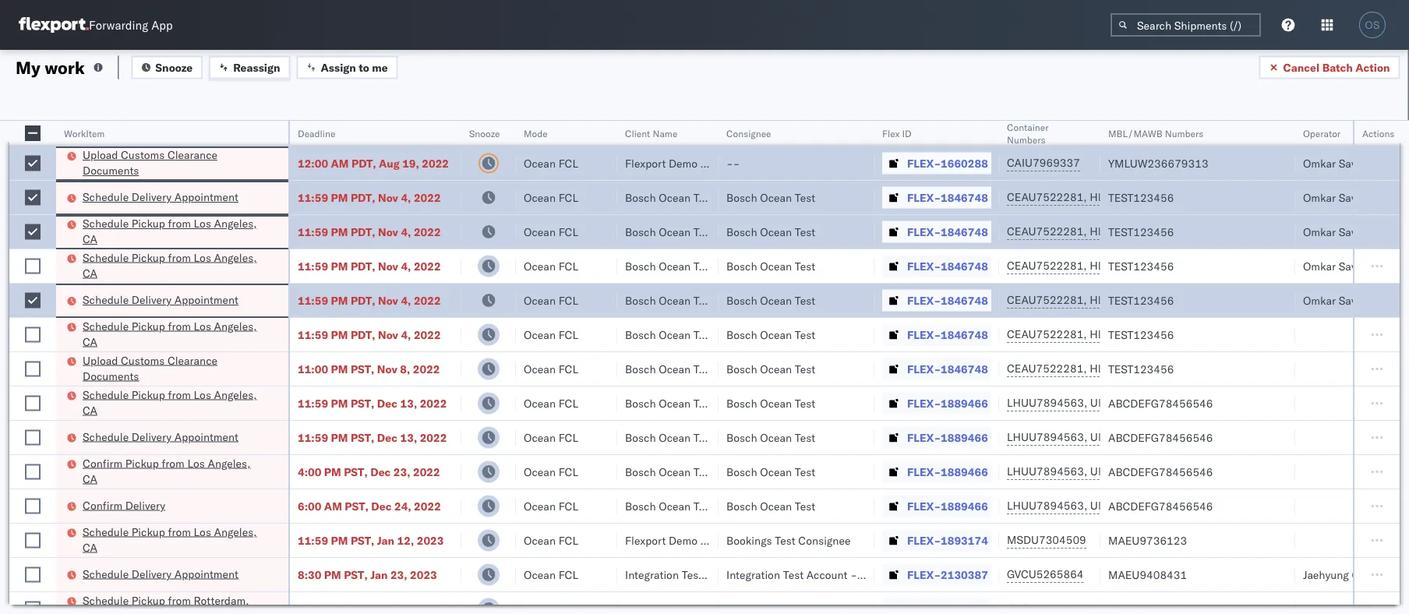 Task type: describe. For each thing, give the bounding box(es) containing it.
Search Shipments (/) text field
[[1111, 13, 1261, 37]]

upload customs clearance documents link for 12:00 am pdt, aug 19, 2022
[[83, 147, 268, 179]]

10 ocean fcl from the top
[[524, 465, 578, 479]]

omkar for 2nd schedule pickup from los angeles, ca button
[[1303, 259, 1336, 273]]

2 uetu5238478 from the top
[[1090, 430, 1166, 444]]

flex-1846748 for fifth schedule pickup from los angeles, ca link from the bottom
[[907, 225, 988, 239]]

from for second schedule pickup from los angeles, ca link from the top
[[168, 251, 191, 264]]

hlxu6269489, for 2nd schedule delivery appointment link from the top of the page
[[1090, 293, 1170, 307]]

maeu9736123
[[1109, 534, 1187, 547]]

8:30
[[298, 568, 321, 582]]

2 schedule pickup from los angeles, ca link from the top
[[83, 250, 268, 281]]

client name button
[[617, 124, 703, 140]]

8:30 pm pst, jan 23, 2023
[[298, 568, 437, 582]]

3 1889466 from the top
[[941, 465, 988, 479]]

3 resize handle column header from the left
[[443, 121, 461, 614]]

3 abcdefg78456546 from the top
[[1109, 465, 1213, 479]]

2 resize handle column header from the left
[[270, 121, 288, 614]]

4 resize handle column header from the left
[[497, 121, 516, 614]]

dec down 11:00 pm pst, nov 8, 2022
[[377, 396, 398, 410]]

fcl for fifth schedule pickup from los angeles, ca link from the top of the page
[[559, 534, 578, 547]]

pickup for 5th schedule pickup from los angeles, ca button from the top of the page
[[132, 525, 165, 539]]

gvcu5265864
[[1007, 568, 1084, 581]]

19,
[[402, 156, 419, 170]]

5 11:59 pm pdt, nov 4, 2022 from the top
[[298, 328, 441, 341]]

confirm pickup from los angeles, ca button
[[83, 456, 268, 488]]

2022 for 'upload customs clearance documents' link associated with 12:00 am pdt, aug 19, 2022
[[422, 156, 449, 170]]

2 ocean fcl from the top
[[524, 191, 578, 204]]

ca for second schedule pickup from los angeles, ca link from the top
[[83, 266, 97, 280]]

test123456 for fourth schedule delivery appointment link from the bottom of the page
[[1109, 191, 1174, 204]]

8 ocean fcl from the top
[[524, 396, 578, 410]]

4 11:59 from the top
[[298, 293, 328, 307]]

23, for dec
[[394, 465, 410, 479]]

3 schedule pickup from los angeles, ca link from the top
[[83, 318, 268, 350]]

3 11:59 from the top
[[298, 259, 328, 273]]

choi
[[1352, 568, 1375, 582]]

11:00
[[298, 362, 328, 376]]

1 ceau7522281, from the top
[[1007, 190, 1087, 204]]

pickup for first schedule pickup from los angeles, ca button from the top of the page
[[132, 217, 165, 230]]

11 resize handle column header from the left
[[1378, 121, 1397, 614]]

schedule delivery appointment for 2nd schedule delivery appointment link from the top of the page
[[83, 293, 238, 307]]

2022 for third schedule pickup from los angeles, ca link from the top of the page
[[414, 328, 441, 341]]

fcl for 2nd schedule delivery appointment link from the top of the page
[[559, 293, 578, 307]]

4 flex-1846748 from the top
[[907, 293, 988, 307]]

flex id button
[[875, 124, 984, 140]]

confirm delivery link
[[83, 498, 165, 513]]

1 13, from the top
[[400, 396, 417, 410]]

demo for bookings test consignee
[[669, 534, 698, 547]]

client
[[625, 127, 650, 139]]

8 resize handle column header from the left
[[981, 121, 999, 614]]

flex
[[882, 127, 900, 139]]

2 1846748 from the top
[[941, 225, 988, 239]]

nov for first schedule pickup from los angeles, ca button from the top of the page
[[378, 225, 398, 239]]

schedule for 1st schedule delivery appointment link from the bottom of the page
[[83, 567, 129, 581]]

confirm delivery button
[[83, 498, 165, 515]]

integration
[[727, 568, 780, 582]]

1 flex-1846748 from the top
[[907, 191, 988, 204]]

6:00
[[298, 499, 321, 513]]

appointment for 1st schedule delivery appointment link from the bottom of the page
[[174, 567, 238, 581]]

2022 for confirm pickup from los angeles, ca link
[[413, 465, 440, 479]]

13 flex- from the top
[[907, 568, 941, 582]]

4 flex-1889466 from the top
[[907, 499, 988, 513]]

customs for 11:00
[[121, 354, 165, 367]]

9 fcl from the top
[[559, 431, 578, 444]]

assign to me button
[[297, 56, 398, 79]]

aug
[[379, 156, 400, 170]]

los for 3rd schedule pickup from los angeles, ca button from the bottom
[[194, 319, 211, 333]]

schedule for schedule pickup from rotterdam, netherlands link
[[83, 594, 129, 607]]

flex- for fourth schedule delivery appointment link from the bottom of the page
[[907, 191, 941, 204]]

1 hlxu8034992 from the top
[[1173, 190, 1249, 204]]

flex- for 2nd schedule pickup from los angeles, ca link from the bottom
[[907, 396, 941, 410]]

1 1846748 from the top
[[941, 191, 988, 204]]

confirm pickup from los angeles, ca link
[[83, 456, 268, 487]]

confirm pickup from los angeles, ca
[[83, 456, 251, 486]]

1 vertical spatial snooze
[[469, 127, 500, 139]]

ceau7522281, hlxu6269489, hlxu8034992 for first schedule pickup from los angeles, ca button from the top of the page
[[1007, 225, 1249, 238]]

schedule for 2nd schedule pickup from los angeles, ca link from the bottom
[[83, 388, 129, 401]]

1 flex-1889466 from the top
[[907, 396, 988, 410]]

delivery for 8:30 pm pst, jan 23, 2023
[[132, 567, 172, 581]]

omkar savant for fourth schedule delivery appointment link from the bottom of the page
[[1303, 191, 1373, 204]]

ca for fifth schedule pickup from los angeles, ca link from the bottom
[[83, 232, 97, 246]]

5 hlxu8034992 from the top
[[1173, 327, 1249, 341]]

4 hlxu8034992 from the top
[[1173, 293, 1249, 307]]

5 schedule pickup from los angeles, ca button from the top
[[83, 524, 268, 557]]

2 schedule pickup from los angeles, ca button from the top
[[83, 250, 268, 283]]

from for third schedule pickup from los angeles, ca link from the top of the page
[[168, 319, 191, 333]]

os button
[[1355, 7, 1391, 43]]

dec left 24,
[[371, 499, 392, 513]]

fcl for 'upload customs clearance documents' link associated with 12:00 am pdt, aug 19, 2022
[[559, 156, 578, 170]]

hlxu6269489, for 'upload customs clearance documents' link corresponding to 11:00 pm pst, nov 8, 2022
[[1090, 362, 1170, 375]]

clearance for 11:00 pm pst, nov 8, 2022
[[168, 354, 218, 367]]

13 ocean fcl from the top
[[524, 568, 578, 582]]

my
[[16, 57, 40, 78]]

pickup for 2nd schedule pickup from los angeles, ca button
[[132, 251, 165, 264]]

name
[[653, 127, 678, 139]]

12:00 am pdt, aug 19, 2022
[[298, 156, 449, 170]]

assign
[[321, 60, 356, 74]]

4 schedule delivery appointment button from the top
[[83, 566, 238, 583]]

2 13, from the top
[[400, 431, 417, 444]]

container numbers
[[1007, 121, 1049, 145]]

pst, down 4:00 pm pst, dec 23, 2022
[[345, 499, 369, 513]]

23, for jan
[[390, 568, 407, 582]]

5 ocean fcl from the top
[[524, 293, 578, 307]]

11 ocean fcl from the top
[[524, 499, 578, 513]]

schedule pickup from rotterdam, netherlands button
[[83, 593, 268, 614]]

documents for 12:00 am pdt, aug 19, 2022
[[83, 164, 139, 177]]

1 omkar from the top
[[1303, 156, 1336, 170]]

9 flex- from the top
[[907, 431, 941, 444]]

flex- for confirm pickup from los angeles, ca link
[[907, 465, 941, 479]]

deadline button
[[290, 124, 446, 140]]

workitem
[[64, 127, 105, 139]]

4 schedule pickup from los angeles, ca button from the top
[[83, 387, 268, 420]]

1 schedule delivery appointment button from the top
[[83, 189, 238, 207]]

9 resize handle column header from the left
[[1082, 121, 1101, 614]]

4 lhuu7894563, uetu5238478 from the top
[[1007, 499, 1166, 513]]

4 1846748 from the top
[[941, 293, 988, 307]]

msdu7304509
[[1007, 533, 1086, 547]]

3 ocean fcl from the top
[[524, 225, 578, 239]]

3 11:59 pm pdt, nov 4, 2022 from the top
[[298, 259, 441, 273]]

12 ocean fcl from the top
[[524, 534, 578, 547]]

4 uetu5238478 from the top
[[1090, 499, 1166, 513]]

forwarding app
[[89, 18, 173, 32]]

schedule for fifth schedule pickup from los angeles, ca link from the top of the page
[[83, 525, 129, 539]]

container numbers button
[[999, 118, 1085, 146]]

mbl/mawb numbers
[[1109, 127, 1204, 139]]

4 savant from the top
[[1339, 259, 1373, 273]]

confirm delivery
[[83, 499, 165, 512]]

flex-1893174
[[907, 534, 988, 547]]

los for the confirm pickup from los angeles, ca button
[[187, 456, 205, 470]]

os
[[1365, 19, 1380, 31]]

2022 for fifth schedule pickup from los angeles, ca link from the bottom
[[414, 225, 441, 239]]

am for pst,
[[324, 499, 342, 513]]

rotterdam,
[[194, 594, 249, 607]]

work
[[45, 57, 85, 78]]

fcl for 'upload customs clearance documents' link corresponding to 11:00 pm pst, nov 8, 2022
[[559, 362, 578, 376]]

flexport demo consignee for bookings test consignee
[[625, 534, 753, 547]]

ceau7522281, hlxu6269489, hlxu8034992 for 2nd schedule delivery appointment button from the top
[[1007, 293, 1249, 307]]

7 resize handle column header from the left
[[856, 121, 875, 614]]

6:00 am pst, dec 24, 2022
[[298, 499, 441, 513]]

11:59 pm pst, jan 12, 2023
[[298, 534, 444, 547]]

1660288
[[941, 156, 988, 170]]

pst, down 11:00 pm pst, nov 8, 2022
[[351, 396, 374, 410]]

consignee down consignee button
[[701, 156, 753, 170]]

ceau7522281, for 'upload customs clearance documents' link corresponding to 11:00 pm pst, nov 8, 2022
[[1007, 362, 1087, 375]]

reassign button
[[209, 56, 290, 79]]

jan for 12,
[[377, 534, 395, 547]]

schedule delivery appointment for fourth schedule delivery appointment link from the bottom of the page
[[83, 190, 238, 204]]

nov for first schedule delivery appointment button from the top of the page
[[378, 191, 398, 204]]

workitem button
[[56, 124, 273, 140]]

4 ceau7522281, from the top
[[1007, 293, 1087, 307]]

5 1846748 from the top
[[941, 328, 988, 341]]

netherlands
[[83, 609, 144, 614]]

1 1889466 from the top
[[941, 396, 988, 410]]

action
[[1356, 60, 1390, 74]]

me
[[372, 60, 388, 74]]

1893174
[[941, 534, 988, 547]]

3 schedule delivery appointment link from the top
[[83, 429, 238, 445]]

4 lhuu7894563, from the top
[[1007, 499, 1088, 513]]

2 flex-1889466 from the top
[[907, 431, 988, 444]]

schedule pickup from rotterdam, netherlands link
[[83, 593, 268, 614]]

pickup for 3rd schedule pickup from los angeles, ca button from the bottom
[[132, 319, 165, 333]]

flex-1846748 for third schedule pickup from los angeles, ca link from the top of the page
[[907, 328, 988, 341]]

integration test account - karl lagerfeld
[[727, 568, 929, 582]]

6 resize handle column header from the left
[[700, 121, 719, 614]]

11 fcl from the top
[[559, 499, 578, 513]]

deadline
[[298, 127, 336, 139]]

1 lhuu7894563, uetu5238478 from the top
[[1007, 396, 1166, 410]]

flex- for third schedule pickup from los angeles, ca link from the top of the page
[[907, 328, 941, 341]]

los for first schedule pickup from los angeles, ca button from the top of the page
[[194, 217, 211, 230]]

flexport for --
[[625, 156, 666, 170]]

schedule pickup from rotterdam, netherlands
[[83, 594, 249, 614]]

to
[[359, 60, 369, 74]]

omkar savant for 2nd schedule delivery appointment link from the top of the page
[[1303, 293, 1373, 307]]

1 uetu5238478 from the top
[[1090, 396, 1166, 410]]

2 savant from the top
[[1339, 191, 1373, 204]]

3 schedule pickup from los angeles, ca button from the top
[[83, 318, 268, 351]]

12,
[[397, 534, 414, 547]]

nov for 2nd schedule delivery appointment button from the top
[[378, 293, 398, 307]]

ceau7522281, hlxu6269489, hlxu8034992 for first schedule delivery appointment button from the top of the page
[[1007, 190, 1249, 204]]

caiu7969337
[[1007, 156, 1080, 170]]

3 flex-1889466 from the top
[[907, 465, 988, 479]]

dec up 4:00 pm pst, dec 23, 2022
[[377, 431, 398, 444]]

flex-1846748 for second schedule pickup from los angeles, ca link from the top
[[907, 259, 988, 273]]

pst, down 11:59 pm pst, jan 12, 2023
[[344, 568, 368, 582]]

1 schedule delivery appointment link from the top
[[83, 189, 238, 205]]

12 resize handle column header from the left
[[1381, 121, 1400, 614]]

test123456 for second schedule pickup from los angeles, ca link from the top
[[1109, 259, 1174, 273]]

4 schedule delivery appointment link from the top
[[83, 566, 238, 582]]

fcl for confirm pickup from los angeles, ca link
[[559, 465, 578, 479]]

upload for 12:00 am pdt, aug 19, 2022
[[83, 148, 118, 162]]

id
[[902, 127, 912, 139]]

maeu9408431
[[1109, 568, 1187, 582]]

2 11:59 pm pst, dec 13, 2022 from the top
[[298, 431, 447, 444]]

flex id
[[882, 127, 912, 139]]

test123456 for fifth schedule pickup from los angeles, ca link from the bottom
[[1109, 225, 1174, 239]]

omkar savant for fifth schedule pickup from los angeles, ca link from the bottom
[[1303, 225, 1373, 239]]

3 lhuu7894563, uetu5238478 from the top
[[1007, 465, 1166, 478]]

app
[[151, 18, 173, 32]]

karl
[[860, 568, 880, 582]]

bookings test consignee
[[727, 534, 851, 547]]

flex-1846748 for 'upload customs clearance documents' link corresponding to 11:00 pm pst, nov 8, 2022
[[907, 362, 988, 376]]

client name
[[625, 127, 678, 139]]

schedule delivery appointment for 1st schedule delivery appointment link from the bottom of the page
[[83, 567, 238, 581]]

from for confirm pickup from los angeles, ca link
[[162, 456, 185, 470]]

schedule delivery appointment for 2nd schedule delivery appointment link from the bottom of the page
[[83, 430, 238, 444]]

mbl/mawb
[[1109, 127, 1163, 139]]

12:00
[[298, 156, 328, 170]]

4, for fifth schedule pickup from los angeles, ca link from the bottom
[[401, 225, 411, 239]]

1 11:59 pm pdt, nov 4, 2022 from the top
[[298, 191, 441, 204]]

2 1889466 from the top
[[941, 431, 988, 444]]

3 schedule delivery appointment button from the top
[[83, 429, 238, 446]]

cancel
[[1283, 60, 1320, 74]]

flex- for 'upload customs clearance documents' link corresponding to 11:00 pm pst, nov 8, 2022
[[907, 362, 941, 376]]

mode
[[524, 127, 548, 139]]

batch
[[1323, 60, 1353, 74]]

pickup for the confirm pickup from los angeles, ca button
[[125, 456, 159, 470]]

4 1889466 from the top
[[941, 499, 988, 513]]

3 1846748 from the top
[[941, 259, 988, 273]]

forwarding
[[89, 18, 148, 32]]

from for schedule pickup from rotterdam, netherlands link
[[168, 594, 191, 607]]

operator
[[1303, 127, 1341, 139]]

omkar savant for 'upload customs clearance documents' link associated with 12:00 am pdt, aug 19, 2022
[[1303, 156, 1373, 170]]

snooze button
[[131, 56, 203, 79]]

delivery for 11:59 pm pst, dec 13, 2022
[[132, 430, 172, 444]]

assign to me
[[321, 60, 388, 74]]

jaehyung choi - test 
[[1303, 568, 1409, 582]]

8 11:59 from the top
[[298, 534, 328, 547]]

4 schedule pickup from los angeles, ca link from the top
[[83, 387, 268, 418]]

5 11:59 from the top
[[298, 328, 328, 341]]

cancel batch action button
[[1259, 56, 1400, 79]]

container
[[1007, 121, 1049, 133]]

omkar for first schedule pickup from los angeles, ca button from the top of the page
[[1303, 225, 1336, 239]]



Task type: locate. For each thing, give the bounding box(es) containing it.
4 omkar from the top
[[1303, 259, 1336, 273]]

numbers up ymluw236679313
[[1165, 127, 1204, 139]]

savant
[[1339, 156, 1373, 170], [1339, 191, 1373, 204], [1339, 225, 1373, 239], [1339, 259, 1373, 273], [1339, 293, 1373, 307]]

angeles,
[[214, 217, 257, 230], [214, 251, 257, 264], [214, 319, 257, 333], [214, 388, 257, 401], [208, 456, 251, 470], [214, 525, 257, 539]]

13,
[[400, 396, 417, 410], [400, 431, 417, 444]]

upload customs clearance documents button for 12:00 am pdt, aug 19, 2022
[[83, 147, 268, 180]]

0 vertical spatial upload customs clearance documents button
[[83, 147, 268, 180]]

flexport demo consignee
[[625, 156, 753, 170], [625, 534, 753, 547]]

los for 2nd schedule pickup from los angeles, ca button
[[194, 251, 211, 264]]

am right 6:00
[[324, 499, 342, 513]]

0 horizontal spatial numbers
[[1007, 134, 1046, 145]]

schedule pickup from los angeles, ca for 2nd schedule pickup from los angeles, ca link from the bottom
[[83, 388, 257, 417]]

bookings
[[727, 534, 772, 547]]

test123456 for third schedule pickup from los angeles, ca link from the top of the page
[[1109, 328, 1174, 341]]

pst, left the 8,
[[351, 362, 374, 376]]

13, up 4:00 pm pst, dec 23, 2022
[[400, 431, 417, 444]]

1 vertical spatial clearance
[[168, 354, 218, 367]]

delivery for 6:00 am pst, dec 24, 2022
[[125, 499, 165, 512]]

jan down 11:59 pm pst, jan 12, 2023
[[370, 568, 388, 582]]

4 omkar savant from the top
[[1303, 259, 1373, 273]]

2022
[[422, 156, 449, 170], [414, 191, 441, 204], [414, 225, 441, 239], [414, 259, 441, 273], [414, 293, 441, 307], [414, 328, 441, 341], [413, 362, 440, 376], [420, 396, 447, 410], [420, 431, 447, 444], [413, 465, 440, 479], [414, 499, 441, 513]]

nov for 3rd schedule pickup from los angeles, ca button from the bottom
[[378, 328, 398, 341]]

ceau7522281, for third schedule pickup from los angeles, ca link from the top of the page
[[1007, 327, 1087, 341]]

los for 2nd schedule pickup from los angeles, ca button from the bottom
[[194, 388, 211, 401]]

6 ceau7522281, hlxu6269489, hlxu8034992 from the top
[[1007, 362, 1249, 375]]

1 vertical spatial am
[[324, 499, 342, 513]]

confirm inside button
[[83, 499, 122, 512]]

ca for 2nd schedule pickup from los angeles, ca link from the bottom
[[83, 403, 97, 417]]

my work
[[16, 57, 85, 78]]

1 vertical spatial demo
[[669, 534, 698, 547]]

4, for fourth schedule delivery appointment link from the bottom of the page
[[401, 191, 411, 204]]

1 schedule pickup from los angeles, ca button from the top
[[83, 216, 268, 249]]

ocean
[[524, 156, 556, 170], [524, 191, 556, 204], [659, 191, 691, 204], [760, 191, 792, 204], [524, 225, 556, 239], [659, 225, 691, 239], [760, 225, 792, 239], [524, 259, 556, 273], [659, 259, 691, 273], [760, 259, 792, 273], [524, 293, 556, 307], [659, 293, 691, 307], [760, 293, 792, 307], [524, 328, 556, 341], [659, 328, 691, 341], [760, 328, 792, 341], [524, 362, 556, 376], [659, 362, 691, 376], [760, 362, 792, 376], [524, 396, 556, 410], [659, 396, 691, 410], [760, 396, 792, 410], [524, 431, 556, 444], [659, 431, 691, 444], [760, 431, 792, 444], [524, 465, 556, 479], [659, 465, 691, 479], [760, 465, 792, 479], [524, 499, 556, 513], [659, 499, 691, 513], [760, 499, 792, 513], [524, 534, 556, 547], [524, 568, 556, 582]]

1889466
[[941, 396, 988, 410], [941, 431, 988, 444], [941, 465, 988, 479], [941, 499, 988, 513]]

2 11:59 pm pdt, nov 4, 2022 from the top
[[298, 225, 441, 239]]

snooze down app
[[155, 60, 193, 74]]

1 documents from the top
[[83, 164, 139, 177]]

am right 12:00
[[331, 156, 349, 170]]

documents for 11:00 pm pst, nov 8, 2022
[[83, 369, 139, 383]]

pickup inside schedule pickup from rotterdam, netherlands
[[132, 594, 165, 607]]

ceau7522281,
[[1007, 190, 1087, 204], [1007, 225, 1087, 238], [1007, 259, 1087, 272], [1007, 293, 1087, 307], [1007, 327, 1087, 341], [1007, 362, 1087, 375]]

customs
[[121, 148, 165, 162], [121, 354, 165, 367]]

confirm for confirm delivery
[[83, 499, 122, 512]]

am
[[331, 156, 349, 170], [324, 499, 342, 513]]

6 11:59 from the top
[[298, 396, 328, 410]]

am for pdt,
[[331, 156, 349, 170]]

4, for third schedule pickup from los angeles, ca link from the top of the page
[[401, 328, 411, 341]]

from for 2nd schedule pickup from los angeles, ca link from the bottom
[[168, 388, 191, 401]]

1 upload from the top
[[83, 148, 118, 162]]

2022 for fourth schedule delivery appointment link from the bottom of the page
[[414, 191, 441, 204]]

0 vertical spatial flexport demo consignee
[[625, 156, 753, 170]]

5 ceau7522281, hlxu6269489, hlxu8034992 from the top
[[1007, 327, 1249, 341]]

2 11:59 from the top
[[298, 225, 328, 239]]

0 vertical spatial clearance
[[168, 148, 218, 162]]

1 vertical spatial customs
[[121, 354, 165, 367]]

None checkbox
[[25, 430, 41, 446], [25, 464, 41, 480], [25, 499, 41, 514], [25, 430, 41, 446], [25, 464, 41, 480], [25, 499, 41, 514]]

1 ca from the top
[[83, 232, 97, 246]]

demo for --
[[669, 156, 698, 170]]

4,
[[401, 191, 411, 204], [401, 225, 411, 239], [401, 259, 411, 273], [401, 293, 411, 307], [401, 328, 411, 341]]

3 4, from the top
[[401, 259, 411, 273]]

0 vertical spatial customs
[[121, 148, 165, 162]]

from for fifth schedule pickup from los angeles, ca link from the top of the page
[[168, 525, 191, 539]]

4 fcl from the top
[[559, 259, 578, 273]]

2 fcl from the top
[[559, 191, 578, 204]]

0 vertical spatial 23,
[[394, 465, 410, 479]]

los
[[194, 217, 211, 230], [194, 251, 211, 264], [194, 319, 211, 333], [194, 388, 211, 401], [187, 456, 205, 470], [194, 525, 211, 539]]

hlxu6269489,
[[1090, 190, 1170, 204], [1090, 225, 1170, 238], [1090, 259, 1170, 272], [1090, 293, 1170, 307], [1090, 327, 1170, 341], [1090, 362, 1170, 375]]

3 flex-1846748 from the top
[[907, 259, 988, 273]]

flexport for bookings test consignee
[[625, 534, 666, 547]]

2 ceau7522281, hlxu6269489, hlxu8034992 from the top
[[1007, 225, 1249, 238]]

4:00
[[298, 465, 321, 479]]

3 lhuu7894563, from the top
[[1007, 465, 1088, 478]]

2 flex- from the top
[[907, 191, 941, 204]]

consignee up integration
[[701, 534, 753, 547]]

1 upload customs clearance documents button from the top
[[83, 147, 268, 180]]

hlxu6269489, for third schedule pickup from los angeles, ca link from the top of the page
[[1090, 327, 1170, 341]]

pst, up 4:00 pm pst, dec 23, 2022
[[351, 431, 374, 444]]

4, for second schedule pickup from los angeles, ca link from the top
[[401, 259, 411, 273]]

6 ocean fcl from the top
[[524, 328, 578, 341]]

1 vertical spatial 2023
[[410, 568, 437, 582]]

10 schedule from the top
[[83, 594, 129, 607]]

11:00 pm pst, nov 8, 2022
[[298, 362, 440, 376]]

los for 5th schedule pickup from los angeles, ca button from the top of the page
[[194, 525, 211, 539]]

uetu5238478
[[1090, 396, 1166, 410], [1090, 430, 1166, 444], [1090, 465, 1166, 478], [1090, 499, 1166, 513]]

from inside "confirm pickup from los angeles, ca"
[[162, 456, 185, 470]]

6 1846748 from the top
[[941, 362, 988, 376]]

4 abcdefg78456546 from the top
[[1109, 499, 1213, 513]]

schedule pickup from los angeles, ca for second schedule pickup from los angeles, ca link from the top
[[83, 251, 257, 280]]

upload customs clearance documents link for 11:00 pm pst, nov 8, 2022
[[83, 353, 268, 384]]

1 appointment from the top
[[174, 190, 238, 204]]

consignee up --
[[727, 127, 771, 139]]

flexport. image
[[19, 17, 89, 33]]

1 confirm from the top
[[83, 456, 122, 470]]

4 schedule from the top
[[83, 293, 129, 307]]

-
[[727, 156, 733, 170], [733, 156, 740, 170], [851, 568, 857, 582], [1378, 568, 1385, 582]]

ca for fifth schedule pickup from los angeles, ca link from the top of the page
[[83, 541, 97, 554]]

schedule for second schedule pickup from los angeles, ca link from the top
[[83, 251, 129, 264]]

flex-2130387
[[907, 568, 988, 582]]

schedule pickup from los angeles, ca
[[83, 217, 257, 246], [83, 251, 257, 280], [83, 319, 257, 348], [83, 388, 257, 417], [83, 525, 257, 554]]

ceau7522281, for second schedule pickup from los angeles, ca link from the top
[[1007, 259, 1087, 272]]

jan left 12,
[[377, 534, 395, 547]]

schedule for 2nd schedule delivery appointment link from the top of the page
[[83, 293, 129, 307]]

consignee inside button
[[727, 127, 771, 139]]

0 vertical spatial 2023
[[417, 534, 444, 547]]

1 horizontal spatial snooze
[[469, 127, 500, 139]]

mbl/mawb numbers button
[[1101, 124, 1280, 140]]

pst, up 6:00 am pst, dec 24, 2022
[[344, 465, 368, 479]]

flex-1893174 button
[[882, 530, 991, 552], [882, 530, 991, 552]]

5 resize handle column header from the left
[[599, 121, 617, 614]]

2 lhuu7894563, uetu5238478 from the top
[[1007, 430, 1166, 444]]

0 vertical spatial am
[[331, 156, 349, 170]]

1 vertical spatial upload customs clearance documents link
[[83, 353, 268, 384]]

confirm down "confirm pickup from los angeles, ca"
[[83, 499, 122, 512]]

11:59 pm pst, dec 13, 2022
[[298, 396, 447, 410], [298, 431, 447, 444]]

1 lhuu7894563, from the top
[[1007, 396, 1088, 410]]

flex-1889466 button
[[882, 392, 991, 414], [882, 392, 991, 414], [882, 427, 991, 449], [882, 427, 991, 449], [882, 461, 991, 483], [882, 461, 991, 483], [882, 495, 991, 517], [882, 495, 991, 517]]

5 flex-1846748 from the top
[[907, 328, 988, 341]]

1 ocean fcl from the top
[[524, 156, 578, 170]]

1 vertical spatial upload customs clearance documents button
[[83, 353, 268, 385]]

4:00 pm pst, dec 23, 2022
[[298, 465, 440, 479]]

ca inside "confirm pickup from los angeles, ca"
[[83, 472, 97, 486]]

confirm inside "confirm pickup from los angeles, ca"
[[83, 456, 122, 470]]

account
[[807, 568, 848, 582]]

1 upload customs clearance documents link from the top
[[83, 147, 268, 179]]

0 vertical spatial 13,
[[400, 396, 417, 410]]

0 horizontal spatial snooze
[[155, 60, 193, 74]]

4 ceau7522281, hlxu6269489, hlxu8034992 from the top
[[1007, 293, 1249, 307]]

8 schedule from the top
[[83, 525, 129, 539]]

numbers down "container"
[[1007, 134, 1046, 145]]

schedule delivery appointment button
[[83, 189, 238, 207], [83, 292, 238, 309], [83, 429, 238, 446], [83, 566, 238, 583]]

1 vertical spatial jan
[[370, 568, 388, 582]]

3 hlxu8034992 from the top
[[1173, 259, 1249, 272]]

2023 right 12,
[[417, 534, 444, 547]]

0 vertical spatial snooze
[[155, 60, 193, 74]]

1 vertical spatial documents
[[83, 369, 139, 383]]

4 hlxu6269489, from the top
[[1090, 293, 1170, 307]]

clearance
[[168, 148, 218, 162], [168, 354, 218, 367]]

2 test123456 from the top
[[1109, 225, 1174, 239]]

1 savant from the top
[[1339, 156, 1373, 170]]

0 vertical spatial confirm
[[83, 456, 122, 470]]

flex- for second schedule pickup from los angeles, ca link from the top
[[907, 259, 941, 273]]

jan
[[377, 534, 395, 547], [370, 568, 388, 582]]

2023 for 8:30 pm pst, jan 23, 2023
[[410, 568, 437, 582]]

fcl for fourth schedule delivery appointment link from the bottom of the page
[[559, 191, 578, 204]]

1 demo from the top
[[669, 156, 698, 170]]

7 ocean fcl from the top
[[524, 362, 578, 376]]

numbers inside "button"
[[1165, 127, 1204, 139]]

1 horizontal spatial numbers
[[1165, 127, 1204, 139]]

los inside "confirm pickup from los angeles, ca"
[[187, 456, 205, 470]]

actions
[[1363, 127, 1395, 139]]

2022 for 2nd schedule pickup from los angeles, ca link from the bottom
[[420, 396, 447, 410]]

1 schedule pickup from los angeles, ca link from the top
[[83, 216, 268, 247]]

ceau7522281, for fifth schedule pickup from los angeles, ca link from the bottom
[[1007, 225, 1087, 238]]

5 omkar savant from the top
[[1303, 293, 1373, 307]]

lhuu7894563,
[[1007, 396, 1088, 410], [1007, 430, 1088, 444], [1007, 465, 1088, 478], [1007, 499, 1088, 513]]

1 vertical spatial 13,
[[400, 431, 417, 444]]

23, down 12,
[[390, 568, 407, 582]]

omkar for first schedule delivery appointment button from the top of the page
[[1303, 191, 1336, 204]]

0 vertical spatial 11:59 pm pst, dec 13, 2022
[[298, 396, 447, 410]]

1 ceau7522281, hlxu6269489, hlxu8034992 from the top
[[1007, 190, 1249, 204]]

0 vertical spatial documents
[[83, 164, 139, 177]]

fcl for second schedule pickup from los angeles, ca link from the top
[[559, 259, 578, 273]]

0 vertical spatial upload
[[83, 148, 118, 162]]

2 schedule from the top
[[83, 217, 129, 230]]

1 vertical spatial confirm
[[83, 499, 122, 512]]

1 schedule delivery appointment from the top
[[83, 190, 238, 204]]

omkar for 2nd schedule delivery appointment button from the top
[[1303, 293, 1336, 307]]

2 schedule pickup from los angeles, ca from the top
[[83, 251, 257, 280]]

hlxu6269489, for fourth schedule delivery appointment link from the bottom of the page
[[1090, 190, 1170, 204]]

resize handle column header
[[37, 121, 56, 614], [270, 121, 288, 614], [443, 121, 461, 614], [497, 121, 516, 614], [599, 121, 617, 614], [700, 121, 719, 614], [856, 121, 875, 614], [981, 121, 999, 614], [1082, 121, 1101, 614], [1277, 121, 1296, 614], [1378, 121, 1397, 614], [1381, 121, 1400, 614]]

2023
[[417, 534, 444, 547], [410, 568, 437, 582]]

5 schedule pickup from los angeles, ca link from the top
[[83, 524, 268, 555]]

13, down the 8,
[[400, 396, 417, 410]]

1 11:59 pm pst, dec 13, 2022 from the top
[[298, 396, 447, 410]]

angeles, inside "confirm pickup from los angeles, ca"
[[208, 456, 251, 470]]

2 hlxu6269489, from the top
[[1090, 225, 1170, 238]]

flex-1660288
[[907, 156, 988, 170]]

test
[[694, 191, 714, 204], [795, 191, 816, 204], [694, 225, 714, 239], [795, 225, 816, 239], [694, 259, 714, 273], [795, 259, 816, 273], [694, 293, 714, 307], [795, 293, 816, 307], [694, 328, 714, 341], [795, 328, 816, 341], [694, 362, 714, 376], [795, 362, 816, 376], [694, 396, 714, 410], [795, 396, 816, 410], [694, 431, 714, 444], [795, 431, 816, 444], [694, 465, 714, 479], [795, 465, 816, 479], [694, 499, 714, 513], [795, 499, 816, 513], [775, 534, 796, 547], [783, 568, 804, 582], [1387, 568, 1408, 582]]

2 schedule delivery appointment button from the top
[[83, 292, 238, 309]]

flexport demo consignee up integration
[[625, 534, 753, 547]]

demo left bookings
[[669, 534, 698, 547]]

appointment
[[174, 190, 238, 204], [174, 293, 238, 307], [174, 430, 238, 444], [174, 567, 238, 581]]

2130387
[[941, 568, 988, 582]]

snooze
[[155, 60, 193, 74], [469, 127, 500, 139]]

schedule for fourth schedule delivery appointment link from the bottom of the page
[[83, 190, 129, 204]]

1 11:59 from the top
[[298, 191, 328, 204]]

4 4, from the top
[[401, 293, 411, 307]]

pickup
[[132, 217, 165, 230], [132, 251, 165, 264], [132, 319, 165, 333], [132, 388, 165, 401], [125, 456, 159, 470], [132, 525, 165, 539], [132, 594, 165, 607]]

schedule inside schedule pickup from rotterdam, netherlands
[[83, 594, 129, 607]]

6 hlxu8034992 from the top
[[1173, 362, 1249, 375]]

pst,
[[351, 362, 374, 376], [351, 396, 374, 410], [351, 431, 374, 444], [344, 465, 368, 479], [345, 499, 369, 513], [351, 534, 374, 547], [344, 568, 368, 582]]

schedule pickup from los angeles, ca link
[[83, 216, 268, 247], [83, 250, 268, 281], [83, 318, 268, 350], [83, 387, 268, 418], [83, 524, 268, 555]]

consignee button
[[719, 124, 859, 140]]

test123456 for 2nd schedule delivery appointment link from the top of the page
[[1109, 293, 1174, 307]]

schedule delivery appointment
[[83, 190, 238, 204], [83, 293, 238, 307], [83, 430, 238, 444], [83, 567, 238, 581]]

2 hlxu8034992 from the top
[[1173, 225, 1249, 238]]

flexport
[[625, 156, 666, 170], [625, 534, 666, 547]]

0 vertical spatial upload customs clearance documents
[[83, 148, 218, 177]]

consignee
[[727, 127, 771, 139], [701, 156, 753, 170], [701, 534, 753, 547], [798, 534, 851, 547]]

1846748
[[941, 191, 988, 204], [941, 225, 988, 239], [941, 259, 988, 273], [941, 293, 988, 307], [941, 328, 988, 341], [941, 362, 988, 376]]

3 flex- from the top
[[907, 225, 941, 239]]

1 vertical spatial 11:59 pm pst, dec 13, 2022
[[298, 431, 447, 444]]

5 4, from the top
[[401, 328, 411, 341]]

from inside schedule pickup from rotterdam, netherlands
[[168, 594, 191, 607]]

from
[[168, 217, 191, 230], [168, 251, 191, 264], [168, 319, 191, 333], [168, 388, 191, 401], [162, 456, 185, 470], [168, 525, 191, 539], [168, 594, 191, 607]]

ca for third schedule pickup from los angeles, ca link from the top of the page
[[83, 335, 97, 348]]

bosch
[[625, 191, 656, 204], [727, 191, 757, 204], [625, 225, 656, 239], [727, 225, 757, 239], [625, 259, 656, 273], [727, 259, 757, 273], [625, 293, 656, 307], [727, 293, 757, 307], [625, 328, 656, 341], [727, 328, 757, 341], [625, 362, 656, 376], [727, 362, 757, 376], [625, 396, 656, 410], [727, 396, 757, 410], [625, 431, 656, 444], [727, 431, 757, 444], [625, 465, 656, 479], [727, 465, 757, 479], [625, 499, 656, 513], [727, 499, 757, 513]]

None checkbox
[[25, 126, 41, 141], [25, 156, 41, 171], [25, 190, 41, 205], [25, 224, 41, 240], [25, 258, 41, 274], [25, 293, 41, 308], [25, 327, 41, 343], [25, 361, 41, 377], [25, 396, 41, 411], [25, 533, 41, 548], [25, 567, 41, 583], [25, 601, 41, 614], [25, 126, 41, 141], [25, 156, 41, 171], [25, 190, 41, 205], [25, 224, 41, 240], [25, 258, 41, 274], [25, 293, 41, 308], [25, 327, 41, 343], [25, 361, 41, 377], [25, 396, 41, 411], [25, 533, 41, 548], [25, 567, 41, 583], [25, 601, 41, 614]]

pickup for 2nd schedule pickup from los angeles, ca button from the bottom
[[132, 388, 165, 401]]

5 ca from the top
[[83, 472, 97, 486]]

--
[[727, 156, 740, 170]]

appointment for 2nd schedule delivery appointment link from the top of the page
[[174, 293, 238, 307]]

hlxu6269489, for fifth schedule pickup from los angeles, ca link from the bottom
[[1090, 225, 1170, 238]]

0 vertical spatial demo
[[669, 156, 698, 170]]

2 schedule delivery appointment from the top
[[83, 293, 238, 307]]

3 fcl from the top
[[559, 225, 578, 239]]

consignee up "account"
[[798, 534, 851, 547]]

flexport demo consignee down name
[[625, 156, 753, 170]]

confirm
[[83, 456, 122, 470], [83, 499, 122, 512]]

snooze inside snooze button
[[155, 60, 193, 74]]

1 vertical spatial flexport demo consignee
[[625, 534, 753, 547]]

demo down name
[[669, 156, 698, 170]]

0 vertical spatial flexport
[[625, 156, 666, 170]]

forwarding app link
[[19, 17, 173, 33]]

jan for 23,
[[370, 568, 388, 582]]

2023 down 12,
[[410, 568, 437, 582]]

pickup inside "confirm pickup from los angeles, ca"
[[125, 456, 159, 470]]

6 hlxu6269489, from the top
[[1090, 362, 1170, 375]]

1 vertical spatial upload
[[83, 354, 118, 367]]

schedule delivery appointment link
[[83, 189, 238, 205], [83, 292, 238, 308], [83, 429, 238, 445], [83, 566, 238, 582]]

dec up 6:00 am pst, dec 24, 2022
[[370, 465, 391, 479]]

2022 for 2nd schedule delivery appointment link from the top of the page
[[414, 293, 441, 307]]

jaehyung
[[1303, 568, 1349, 582]]

upload customs clearance documents for 12:00
[[83, 148, 218, 177]]

2 lhuu7894563, from the top
[[1007, 430, 1088, 444]]

dec
[[377, 396, 398, 410], [377, 431, 398, 444], [370, 465, 391, 479], [371, 499, 392, 513]]

0 vertical spatial jan
[[377, 534, 395, 547]]

reassign
[[233, 60, 280, 74]]

2 flexport demo consignee from the top
[[625, 534, 753, 547]]

numbers for mbl/mawb numbers
[[1165, 127, 1204, 139]]

pdt,
[[352, 156, 376, 170], [351, 191, 375, 204], [351, 225, 375, 239], [351, 259, 375, 273], [351, 293, 375, 307], [351, 328, 375, 341]]

schedule pickup from los angeles, ca for third schedule pickup from los angeles, ca link from the top of the page
[[83, 319, 257, 348]]

13 fcl from the top
[[559, 568, 578, 582]]

8,
[[400, 362, 410, 376]]

1 vertical spatial upload customs clearance documents
[[83, 354, 218, 383]]

3 test123456 from the top
[[1109, 259, 1174, 273]]

pickup for schedule pickup from rotterdam, netherlands button
[[132, 594, 165, 607]]

confirm up confirm delivery
[[83, 456, 122, 470]]

numbers inside container numbers
[[1007, 134, 1046, 145]]

numbers for container numbers
[[1007, 134, 1046, 145]]

23, up 24,
[[394, 465, 410, 479]]

10 fcl from the top
[[559, 465, 578, 479]]

fcl for third schedule pickup from los angeles, ca link from the top of the page
[[559, 328, 578, 341]]

schedule
[[83, 190, 129, 204], [83, 217, 129, 230], [83, 251, 129, 264], [83, 293, 129, 307], [83, 319, 129, 333], [83, 388, 129, 401], [83, 430, 129, 444], [83, 525, 129, 539], [83, 567, 129, 581], [83, 594, 129, 607]]

bosch ocean test
[[625, 191, 714, 204], [727, 191, 816, 204], [625, 225, 714, 239], [727, 225, 816, 239], [625, 259, 714, 273], [727, 259, 816, 273], [625, 293, 714, 307], [727, 293, 816, 307], [625, 328, 714, 341], [727, 328, 816, 341], [625, 362, 714, 376], [727, 362, 816, 376], [625, 396, 714, 410], [727, 396, 816, 410], [625, 431, 714, 444], [727, 431, 816, 444], [625, 465, 714, 479], [727, 465, 816, 479], [625, 499, 714, 513], [727, 499, 816, 513]]

ocean fcl
[[524, 156, 578, 170], [524, 191, 578, 204], [524, 225, 578, 239], [524, 259, 578, 273], [524, 293, 578, 307], [524, 328, 578, 341], [524, 362, 578, 376], [524, 396, 578, 410], [524, 431, 578, 444], [524, 465, 578, 479], [524, 499, 578, 513], [524, 534, 578, 547], [524, 568, 578, 582]]

3 ceau7522281, hlxu6269489, hlxu8034992 from the top
[[1007, 259, 1249, 272]]

7 11:59 from the top
[[298, 431, 328, 444]]

3 schedule delivery appointment from the top
[[83, 430, 238, 444]]

schedule for 2nd schedule delivery appointment link from the bottom of the page
[[83, 430, 129, 444]]

1 vertical spatial 23,
[[390, 568, 407, 582]]

flex-1660288 button
[[882, 152, 991, 174], [882, 152, 991, 174]]

upload customs clearance documents button for 11:00 pm pst, nov 8, 2022
[[83, 353, 268, 385]]

pst, up 8:30 pm pst, jan 23, 2023
[[351, 534, 374, 547]]

snooze left the mode
[[469, 127, 500, 139]]

delivery
[[132, 190, 172, 204], [132, 293, 172, 307], [132, 430, 172, 444], [125, 499, 165, 512], [132, 567, 172, 581]]

mode button
[[516, 124, 602, 140]]

4 11:59 pm pdt, nov 4, 2022 from the top
[[298, 293, 441, 307]]

11:59 pm pst, dec 13, 2022 down 11:00 pm pst, nov 8, 2022
[[298, 396, 447, 410]]

1 vertical spatial flexport
[[625, 534, 666, 547]]

schedule for fifth schedule pickup from los angeles, ca link from the bottom
[[83, 217, 129, 230]]

2022 for second schedule pickup from los angeles, ca link from the top
[[414, 259, 441, 273]]

1 resize handle column header from the left
[[37, 121, 56, 614]]

2 schedule delivery appointment link from the top
[[83, 292, 238, 308]]

appointment for 2nd schedule delivery appointment link from the bottom of the page
[[174, 430, 238, 444]]

4 flex- from the top
[[907, 259, 941, 273]]

0 vertical spatial upload customs clearance documents link
[[83, 147, 268, 179]]

3 uetu5238478 from the top
[[1090, 465, 1166, 478]]

lagerfeld
[[883, 568, 929, 582]]

ceau7522281, hlxu6269489, hlxu8034992 for 2nd schedule pickup from los angeles, ca button
[[1007, 259, 1249, 272]]

2023 for 11:59 pm pst, jan 12, 2023
[[417, 534, 444, 547]]

ymluw236679313
[[1109, 156, 1209, 170]]

cancel batch action
[[1283, 60, 1390, 74]]

4 ca from the top
[[83, 403, 97, 417]]

24,
[[394, 499, 411, 513]]

schedule for third schedule pickup from los angeles, ca link from the top of the page
[[83, 319, 129, 333]]

11:59 pm pst, dec 13, 2022 up 4:00 pm pst, dec 23, 2022
[[298, 431, 447, 444]]

flex-1846748
[[907, 191, 988, 204], [907, 225, 988, 239], [907, 259, 988, 273], [907, 293, 988, 307], [907, 328, 988, 341], [907, 362, 988, 376]]

6 schedule from the top
[[83, 388, 129, 401]]

flex- for 2nd schedule delivery appointment link from the top of the page
[[907, 293, 941, 307]]



Task type: vqa. For each thing, say whether or not it's contained in the screenshot.
the resize handle column header associated with Deadline
no



